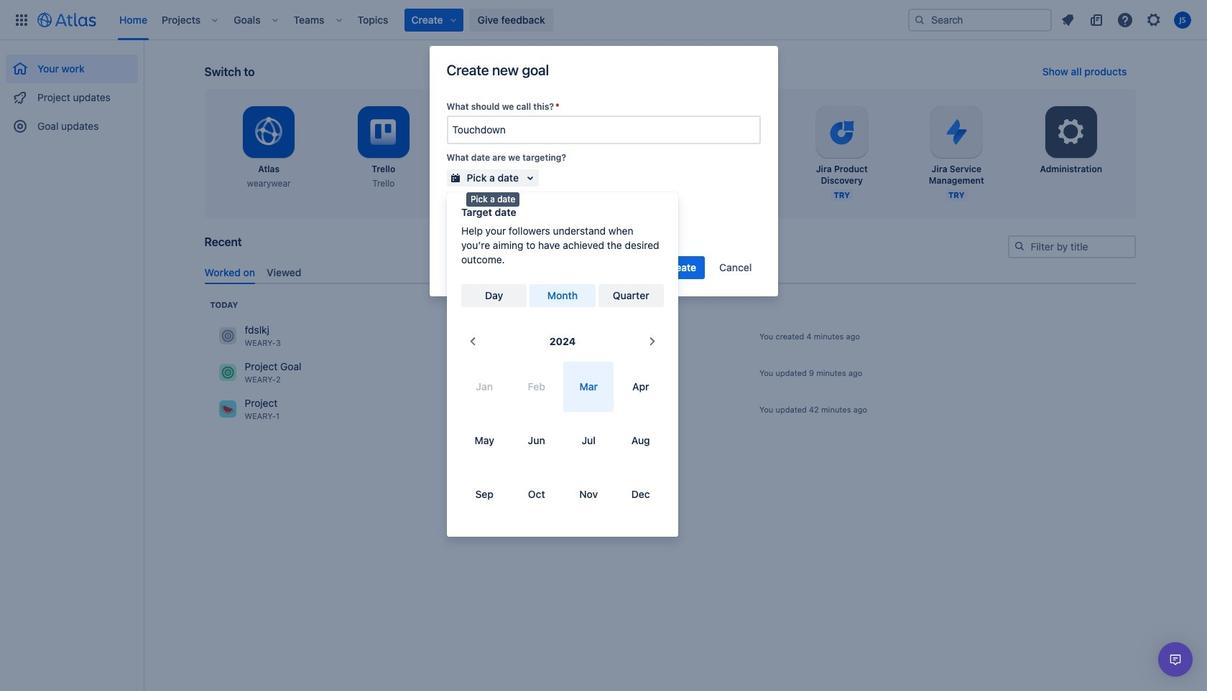 Task type: vqa. For each thing, say whether or not it's contained in the screenshot.
"Help" Icon
yes



Task type: locate. For each thing, give the bounding box(es) containing it.
tab list
[[199, 261, 1141, 284]]

search image
[[914, 14, 925, 26]]

search image
[[1013, 241, 1025, 252]]

townsquare image
[[219, 328, 236, 345], [219, 365, 236, 382]]

banner
[[0, 0, 1207, 40]]

tooltip
[[466, 193, 520, 207]]

1 vertical spatial townsquare image
[[219, 365, 236, 382]]

Filter by title field
[[1009, 237, 1134, 257]]

settings image
[[1054, 115, 1088, 149]]

group
[[6, 40, 138, 145]]

0 vertical spatial townsquare image
[[219, 328, 236, 345]]

None field
[[448, 117, 759, 143]]

heading
[[210, 300, 238, 311]]

see next year image
[[644, 333, 661, 351]]

townsquare image
[[219, 401, 236, 418]]

Search field
[[908, 8, 1052, 31]]

see previous year image
[[464, 333, 481, 351]]

1 townsquare image from the top
[[219, 328, 236, 345]]



Task type: describe. For each thing, give the bounding box(es) containing it.
2 townsquare image from the top
[[219, 365, 236, 382]]

top element
[[9, 0, 908, 40]]

open intercom messenger image
[[1167, 652, 1184, 669]]

help image
[[1117, 11, 1134, 28]]



